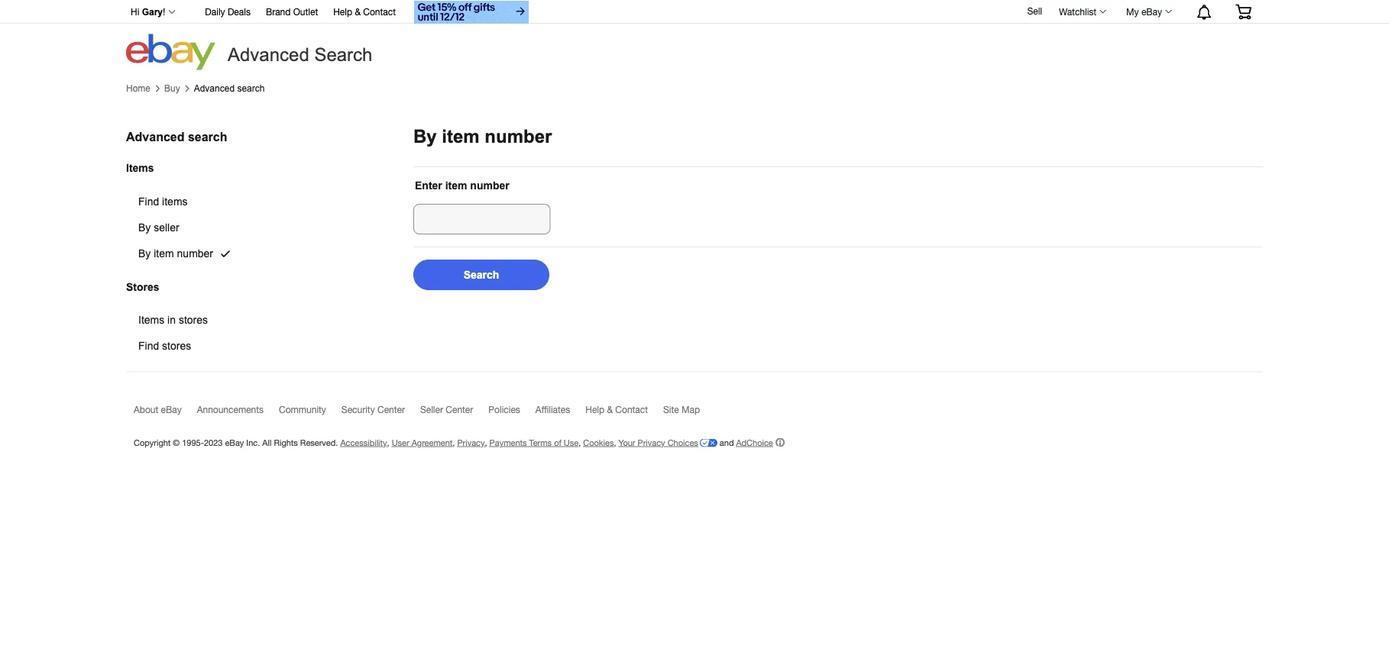 Task type: vqa. For each thing, say whether or not it's contained in the screenshot.
Seller Center
yes



Task type: locate. For each thing, give the bounding box(es) containing it.
home
[[126, 83, 151, 94]]

1 vertical spatial items
[[138, 315, 165, 326]]

account navigation
[[122, 0, 1264, 26]]

security center
[[342, 404, 405, 415]]

help up cookies link
[[586, 404, 605, 415]]

sell link
[[1021, 5, 1050, 16]]

0 vertical spatial contact
[[363, 6, 396, 17]]

2 vertical spatial advanced
[[126, 130, 185, 144]]

2 vertical spatial ebay
[[225, 438, 244, 448]]

search down advanced search
[[237, 83, 265, 94]]

by item number up "enter item number"
[[414, 127, 552, 147]]

by inside "link"
[[138, 248, 151, 260]]

adchoice link
[[737, 438, 785, 448]]

0 vertical spatial search
[[315, 45, 373, 65]]

by item number
[[414, 127, 552, 147], [138, 248, 213, 260]]

0 vertical spatial by
[[414, 127, 437, 147]]

0 horizontal spatial by item number
[[138, 248, 213, 260]]

2 horizontal spatial ebay
[[1142, 6, 1163, 17]]

& inside account navigation
[[355, 6, 361, 17]]

1 horizontal spatial help & contact
[[586, 404, 648, 415]]

item right the 'enter'
[[445, 180, 467, 192]]

policies
[[489, 404, 521, 415]]

1 vertical spatial search
[[464, 269, 500, 281]]

& up cookies link
[[607, 404, 613, 415]]

0 vertical spatial help
[[333, 6, 353, 17]]

help & contact right outlet on the left of page
[[333, 6, 396, 17]]

by for the by item number "link"
[[138, 248, 151, 260]]

0 vertical spatial number
[[485, 127, 552, 147]]

find
[[138, 196, 159, 208], [138, 341, 159, 352]]

, left user at the left
[[387, 438, 390, 448]]

item up "enter item number"
[[442, 127, 480, 147]]

advanced
[[228, 45, 309, 65], [194, 83, 235, 94], [126, 130, 185, 144]]

all
[[263, 438, 272, 448]]

0 vertical spatial &
[[355, 6, 361, 17]]

site map
[[664, 404, 700, 415]]

2 vertical spatial number
[[177, 248, 213, 260]]

banner containing sell
[[122, 0, 1264, 70]]

contact up your
[[616, 404, 648, 415]]

sell
[[1028, 5, 1043, 16]]

, left your
[[614, 438, 617, 448]]

advanced search down buy link
[[126, 130, 227, 144]]

help & contact link
[[333, 4, 396, 21], [586, 404, 664, 422]]

ebay for my ebay
[[1142, 6, 1163, 17]]

ebay inside account navigation
[[1142, 6, 1163, 17]]

number up enter item number "text box"
[[470, 180, 510, 192]]

0 horizontal spatial privacy
[[458, 438, 485, 448]]

2023
[[204, 438, 223, 448]]

1 horizontal spatial privacy
[[638, 438, 666, 448]]

by item number down seller on the top of the page
[[138, 248, 213, 260]]

search down outlet on the left of page
[[315, 45, 373, 65]]

, left privacy link
[[453, 438, 455, 448]]

help
[[333, 6, 353, 17], [586, 404, 605, 415]]

1 horizontal spatial by item number
[[414, 127, 552, 147]]

help & contact inside account navigation
[[333, 6, 396, 17]]

0 vertical spatial by item number
[[414, 127, 552, 147]]

2 privacy from the left
[[638, 438, 666, 448]]

help & contact for help & contact link to the bottom
[[586, 404, 648, 415]]

about ebay link
[[134, 404, 197, 422]]

1 horizontal spatial center
[[446, 404, 473, 415]]

Enter item number text field
[[414, 204, 551, 235]]

help & contact up your
[[586, 404, 648, 415]]

1 vertical spatial find
[[138, 341, 159, 352]]

by
[[414, 127, 437, 147], [138, 222, 151, 234], [138, 248, 151, 260]]

0 horizontal spatial search
[[188, 130, 227, 144]]

hi gary !
[[131, 7, 165, 17]]

ebay right about
[[161, 404, 182, 415]]

help right outlet on the left of page
[[333, 6, 353, 17]]

stores right in
[[179, 315, 208, 326]]

ebay
[[1142, 6, 1163, 17], [161, 404, 182, 415], [225, 438, 244, 448]]

rights
[[274, 438, 298, 448]]

number down by seller link
[[177, 248, 213, 260]]

stores
[[179, 315, 208, 326], [162, 341, 191, 352]]

,
[[387, 438, 390, 448], [453, 438, 455, 448], [485, 438, 487, 448], [579, 438, 581, 448], [614, 438, 617, 448]]

1995-
[[182, 438, 204, 448]]

& right outlet on the left of page
[[355, 6, 361, 17]]

your shopping cart image
[[1236, 4, 1253, 19]]

advanced right buy
[[194, 83, 235, 94]]

seller center
[[420, 404, 473, 415]]

find down items in stores
[[138, 341, 159, 352]]

privacy right your
[[638, 438, 666, 448]]

item down seller on the top of the page
[[154, 248, 174, 260]]

in
[[168, 315, 176, 326]]

, left payments
[[485, 438, 487, 448]]

0 vertical spatial search
[[237, 83, 265, 94]]

find for find items
[[138, 196, 159, 208]]

contact inside account navigation
[[363, 6, 396, 17]]

0 vertical spatial stores
[[179, 315, 208, 326]]

0 horizontal spatial center
[[378, 404, 405, 415]]

affiliates link
[[536, 404, 586, 422]]

help for top help & contact link
[[333, 6, 353, 17]]

ebay left inc.
[[225, 438, 244, 448]]

, left cookies
[[579, 438, 581, 448]]

center for security center
[[378, 404, 405, 415]]

search down "advanced search" 'link'
[[188, 130, 227, 144]]

stores down items in stores
[[162, 341, 191, 352]]

advanced search
[[228, 45, 373, 65]]

payments terms of use link
[[490, 438, 579, 448]]

0 horizontal spatial contact
[[363, 6, 396, 17]]

by down 'by seller'
[[138, 248, 151, 260]]

1 center from the left
[[378, 404, 405, 415]]

search inside 'link'
[[237, 83, 265, 94]]

item
[[442, 127, 480, 147], [445, 180, 467, 192], [154, 248, 174, 260]]

contact right outlet on the left of page
[[363, 6, 396, 17]]

center right seller on the bottom left of the page
[[446, 404, 473, 415]]

search
[[315, 45, 373, 65], [464, 269, 500, 281]]

banner
[[122, 0, 1264, 70]]

brand
[[266, 6, 291, 17]]

number
[[485, 127, 552, 147], [470, 180, 510, 192], [177, 248, 213, 260]]

1 vertical spatial help
[[586, 404, 605, 415]]

0 vertical spatial help & contact
[[333, 6, 396, 17]]

2 center from the left
[[446, 404, 473, 415]]

search
[[237, 83, 265, 94], [188, 130, 227, 144]]

2 vertical spatial item
[[154, 248, 174, 260]]

help & contact link right outlet on the left of page
[[333, 4, 396, 21]]

items in stores link
[[126, 308, 245, 334]]

help & contact
[[333, 6, 396, 17], [586, 404, 648, 415]]

number up "enter item number"
[[485, 127, 552, 147]]

by up the 'enter'
[[414, 127, 437, 147]]

find items
[[138, 196, 188, 208]]

1 vertical spatial by item number
[[138, 248, 213, 260]]

seller center link
[[420, 404, 489, 422]]

help & contact link up your
[[586, 404, 664, 422]]

items
[[126, 163, 154, 174], [138, 315, 165, 326]]

home link
[[126, 83, 151, 94]]

1 vertical spatial advanced search
[[126, 130, 227, 144]]

0 vertical spatial ebay
[[1142, 6, 1163, 17]]

0 horizontal spatial &
[[355, 6, 361, 17]]

affiliates
[[536, 404, 571, 415]]

ebay right my
[[1142, 6, 1163, 17]]

0 horizontal spatial ebay
[[161, 404, 182, 415]]

daily deals
[[205, 6, 251, 17]]

cookies
[[584, 438, 614, 448]]

item inside "link"
[[154, 248, 174, 260]]

1 horizontal spatial search
[[464, 269, 500, 281]]

2 , from the left
[[453, 438, 455, 448]]

center right the security
[[378, 404, 405, 415]]

help inside account navigation
[[333, 6, 353, 17]]

privacy
[[458, 438, 485, 448], [638, 438, 666, 448]]

number inside "link"
[[177, 248, 213, 260]]

items left in
[[138, 315, 165, 326]]

0 vertical spatial help & contact link
[[333, 4, 396, 21]]

advanced down buy link
[[126, 130, 185, 144]]

1 vertical spatial help & contact
[[586, 404, 648, 415]]

find items link
[[126, 189, 250, 215]]

0 horizontal spatial help
[[333, 6, 353, 17]]

0 vertical spatial items
[[126, 163, 154, 174]]

by left seller on the top of the page
[[138, 222, 151, 234]]

ebay for about ebay
[[161, 404, 182, 415]]

by item number link
[[126, 241, 250, 267]]

announcements
[[197, 404, 264, 415]]

1 vertical spatial contact
[[616, 404, 648, 415]]

1 vertical spatial by
[[138, 222, 151, 234]]

advanced search right buy
[[194, 83, 265, 94]]

advanced search
[[194, 83, 265, 94], [126, 130, 227, 144]]

0 vertical spatial find
[[138, 196, 159, 208]]

&
[[355, 6, 361, 17], [607, 404, 613, 415]]

1 vertical spatial stores
[[162, 341, 191, 352]]

1 vertical spatial &
[[607, 404, 613, 415]]

copyright © 1995-2023 ebay inc. all rights reserved. accessibility , user agreement , privacy , payments terms of use , cookies , your privacy choices
[[134, 438, 699, 448]]

brand outlet
[[266, 6, 318, 17]]

center
[[378, 404, 405, 415], [446, 404, 473, 415]]

advanced down brand
[[228, 45, 309, 65]]

search down enter item number "text box"
[[464, 269, 500, 281]]

2 vertical spatial by
[[138, 248, 151, 260]]

find left the items
[[138, 196, 159, 208]]

copyright
[[134, 438, 171, 448]]

0 horizontal spatial help & contact link
[[333, 4, 396, 21]]

1 vertical spatial help & contact link
[[586, 404, 664, 422]]

1 horizontal spatial help & contact link
[[586, 404, 664, 422]]

1 vertical spatial advanced
[[194, 83, 235, 94]]

items inside items in stores link
[[138, 315, 165, 326]]

search inside button
[[464, 269, 500, 281]]

1 horizontal spatial help
[[586, 404, 605, 415]]

about ebay
[[134, 404, 182, 415]]

privacy down "seller center" link
[[458, 438, 485, 448]]

0 horizontal spatial help & contact
[[333, 6, 396, 17]]

1 vertical spatial ebay
[[161, 404, 182, 415]]

by for by seller link
[[138, 222, 151, 234]]

choices
[[668, 438, 699, 448]]

1 horizontal spatial search
[[237, 83, 265, 94]]

1 horizontal spatial contact
[[616, 404, 648, 415]]

2 find from the top
[[138, 341, 159, 352]]

items up the find items
[[126, 163, 154, 174]]

1 find from the top
[[138, 196, 159, 208]]



Task type: describe. For each thing, give the bounding box(es) containing it.
seller
[[154, 222, 179, 234]]

by seller
[[138, 222, 179, 234]]

©
[[173, 438, 180, 448]]

5 , from the left
[[614, 438, 617, 448]]

1 horizontal spatial &
[[607, 404, 613, 415]]

advanced search link
[[194, 83, 265, 94]]

1 vertical spatial number
[[470, 180, 510, 192]]

enter item number
[[415, 180, 510, 192]]

1 horizontal spatial ebay
[[225, 438, 244, 448]]

!
[[163, 7, 165, 17]]

daily
[[205, 6, 225, 17]]

by seller link
[[126, 215, 250, 241]]

my ebay link
[[1119, 2, 1180, 21]]

my
[[1127, 6, 1140, 17]]

privacy link
[[458, 438, 485, 448]]

and
[[720, 438, 734, 448]]

get an extra 15% off image
[[414, 1, 529, 24]]

deals
[[228, 6, 251, 17]]

buy
[[164, 83, 180, 94]]

of
[[554, 438, 562, 448]]

agreement
[[412, 438, 453, 448]]

items for items
[[126, 163, 154, 174]]

use
[[564, 438, 579, 448]]

user agreement link
[[392, 438, 453, 448]]

watchlist link
[[1051, 2, 1114, 21]]

search button
[[414, 260, 550, 291]]

security center link
[[342, 404, 420, 422]]

inc.
[[246, 438, 260, 448]]

announcements link
[[197, 404, 279, 422]]

reserved.
[[300, 438, 338, 448]]

community link
[[279, 404, 342, 422]]

buy link
[[164, 83, 180, 94]]

accessibility
[[341, 438, 387, 448]]

find stores
[[138, 341, 191, 352]]

outlet
[[293, 6, 318, 17]]

0 horizontal spatial search
[[315, 45, 373, 65]]

help for help & contact link to the bottom
[[586, 404, 605, 415]]

items
[[162, 196, 188, 208]]

payments
[[490, 438, 527, 448]]

and adchoice
[[718, 438, 774, 448]]

my ebay
[[1127, 6, 1163, 17]]

0 vertical spatial advanced search
[[194, 83, 265, 94]]

1 vertical spatial search
[[188, 130, 227, 144]]

0 vertical spatial item
[[442, 127, 480, 147]]

hi
[[131, 7, 139, 17]]

user
[[392, 438, 410, 448]]

center for seller center
[[446, 404, 473, 415]]

items for items in stores
[[138, 315, 165, 326]]

advanced inside "advanced search" 'link'
[[194, 83, 235, 94]]

community
[[279, 404, 326, 415]]

gary
[[142, 7, 163, 17]]

0 vertical spatial advanced
[[228, 45, 309, 65]]

find for find stores
[[138, 341, 159, 352]]

about
[[134, 404, 158, 415]]

your privacy choices link
[[619, 438, 718, 448]]

1 privacy from the left
[[458, 438, 485, 448]]

1 vertical spatial item
[[445, 180, 467, 192]]

accessibility link
[[341, 438, 387, 448]]

map
[[682, 404, 700, 415]]

help & contact for top help & contact link
[[333, 6, 396, 17]]

adchoice
[[737, 438, 774, 448]]

1 , from the left
[[387, 438, 390, 448]]

cookies link
[[584, 438, 614, 448]]

site
[[664, 404, 679, 415]]

by item number inside the by item number "link"
[[138, 248, 213, 260]]

brand outlet link
[[266, 4, 318, 21]]

find stores link
[[126, 334, 245, 360]]

seller
[[420, 404, 443, 415]]

watchlist
[[1060, 6, 1097, 17]]

your
[[619, 438, 636, 448]]

enter
[[415, 180, 443, 192]]

site map link
[[664, 404, 716, 422]]

policies link
[[489, 404, 536, 422]]

stores
[[126, 281, 159, 293]]

security
[[342, 404, 375, 415]]

3 , from the left
[[485, 438, 487, 448]]

daily deals link
[[205, 4, 251, 21]]

4 , from the left
[[579, 438, 581, 448]]

items in stores
[[138, 315, 208, 326]]

terms
[[529, 438, 552, 448]]



